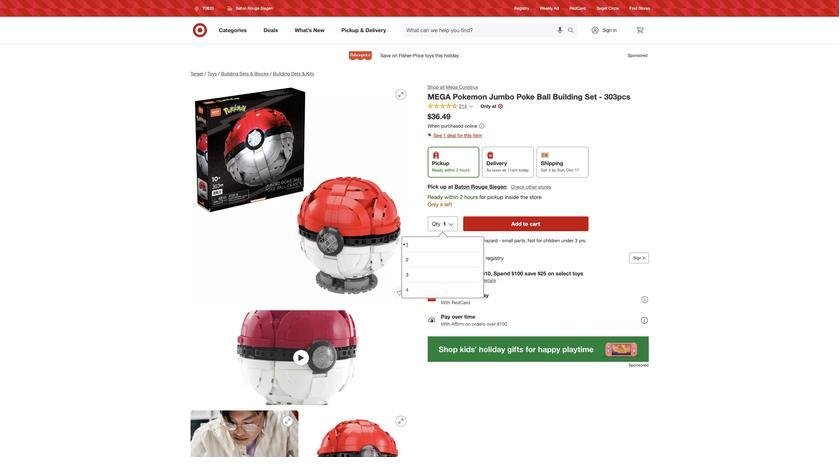 Task type: locate. For each thing, give the bounding box(es) containing it.
hours inside pickup ready within 2 hours
[[460, 168, 470, 173]]

building inside shop all mega construx mega pokemon jumbo poke ball building set - 303pcs
[[553, 92, 583, 101]]

17
[[575, 168, 580, 173]]

$100 left $25
[[512, 270, 524, 277]]

1 horizontal spatial building
[[273, 71, 290, 76]]

online
[[465, 278, 478, 283]]

1 vertical spatial only
[[428, 201, 439, 208]]

at
[[493, 103, 497, 109], [449, 183, 453, 190]]

other
[[526, 184, 537, 190]]

1 vertical spatial baton
[[455, 183, 470, 190]]

1 vertical spatial 1
[[444, 221, 447, 227]]

1 horizontal spatial 4
[[440, 201, 443, 208]]

building for building
[[273, 71, 290, 76]]

0 vertical spatial sign in
[[603, 27, 617, 33]]

1 vertical spatial with
[[441, 321, 451, 327]]

create
[[441, 255, 457, 261]]

save left $25
[[525, 270, 537, 277]]

1 vertical spatial store
[[447, 278, 458, 283]]

in
[[614, 27, 617, 33], [643, 256, 646, 261]]

hours up pick up at baton rouge siegen
[[460, 168, 470, 173]]

1 save from the left
[[469, 270, 481, 277]]

or right create
[[459, 255, 464, 261]]

1 horizontal spatial delivery
[[487, 160, 508, 167]]

hours
[[460, 168, 470, 173], [465, 194, 478, 200]]

time
[[465, 314, 476, 320]]

1 horizontal spatial save
[[525, 270, 537, 277]]

over right the orders at the right bottom of the page
[[487, 321, 496, 327]]

over up affirm
[[452, 314, 463, 320]]

stores
[[639, 6, 651, 11]]

0 horizontal spatial over
[[452, 314, 463, 320]]

details button
[[482, 277, 497, 284]]

4 link
[[406, 282, 480, 297]]

0 horizontal spatial save
[[469, 270, 481, 277]]

1 vertical spatial hours
[[465, 194, 478, 200]]

3 / from the left
[[270, 71, 272, 76]]

rouge up ready within 2 hours for pickup inside the store only 4 left
[[472, 183, 488, 190]]

1 horizontal spatial at
[[493, 103, 497, 109]]

3
[[576, 238, 578, 244], [406, 272, 409, 278]]

0 horizontal spatial at
[[449, 183, 453, 190]]

not
[[528, 238, 536, 244]]

2 save from the left
[[525, 270, 537, 277]]

ready inside pickup ready within 2 hours
[[432, 168, 444, 173]]

with down save
[[441, 300, 451, 305]]

2 vertical spatial for
[[537, 238, 543, 244]]

1 with from the top
[[441, 300, 451, 305]]

in-
[[441, 278, 447, 283]]

building sets & blocks link
[[221, 71, 269, 76]]

1 vertical spatial ready
[[428, 194, 443, 200]]

select
[[556, 270, 572, 277]]

/ left toys
[[205, 71, 206, 76]]

or down $50 at bottom right
[[459, 278, 463, 283]]

0 vertical spatial 2
[[457, 168, 459, 173]]

ready down pick
[[428, 194, 443, 200]]

2 link
[[406, 252, 480, 267]]

target left circle
[[597, 6, 608, 11]]

this
[[465, 133, 472, 138]]

2 vertical spatial 1
[[406, 242, 409, 247]]

$100
[[512, 270, 524, 277], [498, 321, 508, 327]]

0 horizontal spatial baton
[[236, 6, 247, 11]]

store up save
[[447, 278, 458, 283]]

with inside save 5% every day with redcard
[[441, 300, 451, 305]]

with down pay on the bottom right of the page
[[441, 321, 451, 327]]

- right set
[[600, 92, 603, 101]]

pick up at baton rouge siegen
[[428, 183, 507, 190]]

sign in link
[[586, 23, 628, 38]]

deal
[[448, 133, 456, 138]]

/ right blocks
[[270, 71, 272, 76]]

0 horizontal spatial delivery
[[366, 27, 386, 33]]

baton rouge siegen button
[[224, 2, 278, 14]]

1 vertical spatial delivery
[[487, 160, 508, 167]]

1 horizontal spatial sets
[[292, 71, 301, 76]]

what's
[[295, 27, 312, 33]]

with inside pay over time with affirm on orders over $100
[[441, 321, 451, 327]]

sign inside sign in button
[[634, 256, 642, 261]]

pickup right the new
[[342, 27, 359, 33]]

sign
[[603, 27, 612, 33], [634, 256, 642, 261]]

blocks
[[255, 71, 269, 76]]

or
[[459, 255, 464, 261], [459, 278, 463, 283]]

1 horizontal spatial pickup
[[432, 160, 450, 167]]

0 horizontal spatial /
[[205, 71, 206, 76]]

2 horizontal spatial 2
[[460, 194, 463, 200]]

sets left kits
[[292, 71, 301, 76]]

1 spend from the left
[[441, 270, 458, 277]]

$100 inside spend $50 save $10, spend $100 save $25 on select toys in-store or online ∙ details
[[512, 270, 524, 277]]

inside
[[505, 194, 520, 200]]

303pcs
[[605, 92, 631, 101]]

0 vertical spatial pickup
[[342, 27, 359, 33]]

advertisement region
[[185, 48, 655, 64], [428, 337, 649, 362]]

0 horizontal spatial sign
[[603, 27, 612, 33]]

store
[[530, 194, 542, 200], [447, 278, 458, 283]]

baton right up
[[455, 183, 470, 190]]

save up "online"
[[469, 270, 481, 277]]

1 vertical spatial siegen
[[490, 183, 507, 190]]

0 horizontal spatial siegen
[[261, 6, 273, 11]]

1 vertical spatial 2
[[460, 194, 463, 200]]

1 horizontal spatial store
[[530, 194, 542, 200]]

save
[[469, 270, 481, 277], [525, 270, 537, 277]]

sets
[[240, 71, 249, 76], [292, 71, 301, 76]]

mega pokemon jumbo poke ball building set - 303pcs, 3 of 7 image
[[191, 411, 299, 457]]

0 vertical spatial over
[[452, 314, 463, 320]]

qty
[[432, 221, 441, 227]]

the
[[521, 194, 529, 200]]

for inside ready within 2 hours for pickup inside the store only 4 left
[[480, 194, 486, 200]]

siegen up pickup on the right of page
[[490, 183, 507, 190]]

1 horizontal spatial siegen
[[490, 183, 507, 190]]

1 horizontal spatial sign in
[[634, 256, 646, 261]]

pay over time with affirm on orders over $100
[[441, 314, 508, 327]]

1 vertical spatial $100
[[498, 321, 508, 327]]

toys link
[[208, 71, 217, 76]]

1 vertical spatial sign
[[634, 256, 642, 261]]

for down baton rouge siegen button
[[480, 194, 486, 200]]

mega pokemon jumbo poke ball building set - 303pcs, 2 of 7, play video image
[[191, 310, 412, 405]]

it
[[549, 168, 551, 173]]

pickup & delivery link
[[336, 23, 395, 38]]

/ right toys
[[218, 71, 220, 76]]

store down check other stores button
[[530, 194, 542, 200]]

0 horizontal spatial for
[[458, 133, 463, 138]]

parts.
[[515, 238, 527, 244]]

0 vertical spatial store
[[530, 194, 542, 200]]

on down time
[[466, 321, 471, 327]]

only down the pokemon
[[481, 103, 491, 109]]

0 vertical spatial sign
[[603, 27, 612, 33]]

building right toys
[[221, 71, 238, 76]]

0 vertical spatial on
[[548, 270, 555, 277]]

ad
[[555, 6, 560, 11]]

at right up
[[449, 183, 453, 190]]

1 horizontal spatial spend
[[494, 270, 511, 277]]

weekly ad link
[[541, 6, 560, 11]]

building right blocks
[[273, 71, 290, 76]]

today
[[519, 168, 529, 173]]

pay
[[441, 314, 451, 320]]

0 vertical spatial $100
[[512, 270, 524, 277]]

new
[[314, 27, 325, 33]]

/
[[205, 71, 206, 76], [218, 71, 220, 76], [270, 71, 272, 76]]

1 horizontal spatial 2
[[457, 168, 459, 173]]

0 horizontal spatial rouge
[[248, 6, 260, 11]]

target for target circle
[[597, 6, 608, 11]]

store inside spend $50 save $10, spend $100 save $25 on select toys in-store or online ∙ details
[[447, 278, 458, 283]]

1 sets from the left
[[240, 71, 249, 76]]

as
[[503, 168, 507, 173]]

2 horizontal spatial building
[[553, 92, 583, 101]]

$25
[[538, 270, 547, 277]]

0 vertical spatial target
[[597, 6, 608, 11]]

0 vertical spatial siegen
[[261, 6, 273, 11]]

2 or from the top
[[459, 278, 463, 283]]

pickup up up
[[432, 160, 450, 167]]

target
[[597, 6, 608, 11], [191, 71, 203, 76]]

0 vertical spatial rouge
[[248, 6, 260, 11]]

find stores
[[630, 6, 651, 11]]

0 horizontal spatial -
[[500, 238, 501, 244]]

pickup inside pickup ready within 2 hours
[[432, 160, 450, 167]]

1 horizontal spatial only
[[481, 103, 491, 109]]

find stores link
[[630, 6, 651, 11]]

1 vertical spatial over
[[487, 321, 496, 327]]

1 vertical spatial for
[[480, 194, 486, 200]]

0 horizontal spatial target
[[191, 71, 203, 76]]

see
[[434, 133, 442, 138]]

sign in button
[[630, 253, 649, 264]]

choking
[[466, 238, 483, 244]]

1 horizontal spatial for
[[480, 194, 486, 200]]

on inside pay over time with affirm on orders over $100
[[466, 321, 471, 327]]

orders
[[472, 321, 486, 327]]

1 vertical spatial within
[[445, 194, 459, 200]]

1 vertical spatial or
[[459, 278, 463, 283]]

in inside button
[[643, 256, 646, 261]]

only at
[[481, 103, 497, 109]]

&
[[361, 27, 364, 33], [250, 71, 253, 76], [302, 71, 305, 76]]

at down jumbo
[[493, 103, 497, 109]]

within up left
[[445, 194, 459, 200]]

0 vertical spatial hours
[[460, 168, 470, 173]]

building left set
[[553, 92, 583, 101]]

for left this
[[458, 133, 463, 138]]

0 horizontal spatial on
[[466, 321, 471, 327]]

- left small at the right bottom of the page
[[500, 238, 501, 244]]

delivery as soon as 11am today
[[487, 160, 529, 173]]

0 horizontal spatial redcard
[[452, 300, 471, 305]]

1 horizontal spatial sign
[[634, 256, 642, 261]]

siegen inside dropdown button
[[261, 6, 273, 11]]

1 vertical spatial pickup
[[432, 160, 450, 167]]

baton up categories link
[[236, 6, 247, 11]]

building sets & kits link
[[273, 71, 315, 76]]

building for mega
[[553, 92, 583, 101]]

0 horizontal spatial 2
[[406, 257, 409, 263]]

2
[[457, 168, 459, 173], [460, 194, 463, 200], [406, 257, 409, 263]]

1 horizontal spatial redcard
[[570, 6, 586, 11]]

only left left
[[428, 201, 439, 208]]

1 vertical spatial target
[[191, 71, 203, 76]]

1 horizontal spatial in
[[643, 256, 646, 261]]

0 horizontal spatial $100
[[498, 321, 508, 327]]

on right $25
[[548, 270, 555, 277]]

1 for see
[[444, 133, 446, 138]]

1 vertical spatial 3
[[406, 272, 409, 278]]

siegen up 'deals'
[[261, 6, 273, 11]]

0 vertical spatial -
[[600, 92, 603, 101]]

2 with from the top
[[441, 321, 451, 327]]

0 horizontal spatial store
[[447, 278, 458, 283]]

sign in inside button
[[634, 256, 646, 261]]

1 vertical spatial sign in
[[634, 256, 646, 261]]

sets left blocks
[[240, 71, 249, 76]]

cart
[[530, 221, 541, 227]]

What can we help you find? suggestions appear below search field
[[403, 23, 570, 38]]

1 vertical spatial -
[[500, 238, 501, 244]]

$36.49
[[428, 112, 451, 121]]

0 vertical spatial or
[[459, 255, 464, 261]]

mega
[[446, 84, 458, 90]]

within up up
[[445, 168, 456, 173]]

0 vertical spatial with
[[441, 300, 451, 305]]

redcard down 5%
[[452, 300, 471, 305]]

$100 right the orders at the right bottom of the page
[[498, 321, 508, 327]]

0 vertical spatial 4
[[440, 201, 443, 208]]

redcard right ad
[[570, 6, 586, 11]]

2 horizontal spatial /
[[270, 71, 272, 76]]

rouge
[[248, 6, 260, 11], [472, 183, 488, 190]]

set
[[585, 92, 598, 101]]

for right "not"
[[537, 238, 543, 244]]

0 horizontal spatial 3
[[406, 272, 409, 278]]

1 horizontal spatial target
[[597, 6, 608, 11]]

left
[[445, 201, 452, 208]]

0 horizontal spatial pickup
[[342, 27, 359, 33]]

delivery
[[366, 27, 386, 33], [487, 160, 508, 167]]

1 inside see 1 deal for this item link
[[444, 133, 446, 138]]

spend up 'details'
[[494, 270, 511, 277]]

ready up pick
[[432, 168, 444, 173]]

0 horizontal spatial spend
[[441, 270, 458, 277]]

0 vertical spatial within
[[445, 168, 456, 173]]

$100 inside pay over time with affirm on orders over $100
[[498, 321, 508, 327]]

$50
[[459, 270, 468, 277]]

0 vertical spatial 1
[[444, 133, 446, 138]]

rouge up deals link
[[248, 6, 260, 11]]

spend up in-
[[441, 270, 458, 277]]

target for target / toys / building sets & blocks / building sets & kits
[[191, 71, 203, 76]]

0 vertical spatial ready
[[432, 168, 444, 173]]

1 horizontal spatial on
[[548, 270, 555, 277]]

within
[[445, 168, 456, 173], [445, 194, 459, 200]]

target left toys link
[[191, 71, 203, 76]]

find
[[630, 6, 638, 11]]

0 vertical spatial only
[[481, 103, 491, 109]]

hours down pick up at baton rouge siegen
[[465, 194, 478, 200]]

0 vertical spatial 3
[[576, 238, 578, 244]]

siegen
[[261, 6, 273, 11], [490, 183, 507, 190]]

0 vertical spatial redcard
[[570, 6, 586, 11]]

spend $50 save $10, spend $100 save $25 on select toys link
[[441, 270, 584, 277]]



Task type: describe. For each thing, give the bounding box(es) containing it.
pick
[[428, 183, 439, 190]]

1 / from the left
[[205, 71, 206, 76]]

children
[[544, 238, 561, 244]]

pickup ready within 2 hours
[[432, 160, 470, 173]]

toys
[[208, 71, 217, 76]]

0 vertical spatial for
[[458, 133, 463, 138]]

- inside shop all mega construx mega pokemon jumbo poke ball building set - 303pcs
[[600, 92, 603, 101]]

0 vertical spatial in
[[614, 27, 617, 33]]

stores
[[539, 184, 552, 190]]

see 1 deal for this item
[[434, 133, 483, 138]]

pickup for ready
[[432, 160, 450, 167]]

1 for qty
[[444, 221, 447, 227]]

when purchased online
[[428, 123, 478, 129]]

5%
[[455, 292, 463, 299]]

store inside ready within 2 hours for pickup inside the store only 4 left
[[530, 194, 542, 200]]

to
[[524, 221, 529, 227]]

check other stores
[[512, 184, 552, 190]]

as
[[487, 168, 492, 173]]

rouge inside dropdown button
[[248, 6, 260, 11]]

circle
[[609, 6, 620, 11]]

pickup & delivery
[[342, 27, 386, 33]]

details
[[482, 278, 497, 283]]

registry
[[515, 6, 530, 11]]

only inside ready within 2 hours for pickup inside the store only 4 left
[[428, 201, 439, 208]]

0 horizontal spatial building
[[221, 71, 238, 76]]

1 horizontal spatial 3
[[576, 238, 578, 244]]

sign inside sign in link
[[603, 27, 612, 33]]

all
[[440, 84, 445, 90]]

add to cart
[[512, 221, 541, 227]]

1 horizontal spatial baton
[[455, 183, 470, 190]]

spend $50 save $10, spend $100 save $25 on select toys in-store or online ∙ details
[[441, 270, 584, 283]]

or inside spend $50 save $10, spend $100 save $25 on select toys in-store or online ∙ details
[[459, 278, 463, 283]]

deals
[[264, 27, 278, 33]]

ready within 2 hours for pickup inside the store only 4 left
[[428, 194, 542, 208]]

target circle link
[[597, 6, 620, 11]]

add to cart button
[[464, 217, 589, 231]]

registry
[[486, 255, 504, 261]]

2 horizontal spatial for
[[537, 238, 543, 244]]

2 inside pickup ready within 2 hours
[[457, 168, 459, 173]]

kits
[[307, 71, 315, 76]]

1 vertical spatial rouge
[[472, 183, 488, 190]]

1 2 3 4
[[406, 242, 409, 293]]

target circle
[[597, 6, 620, 11]]

what's new
[[295, 27, 325, 33]]

check
[[512, 184, 525, 190]]

sun,
[[558, 168, 566, 173]]

1 vertical spatial advertisement region
[[428, 337, 649, 362]]

registry link
[[515, 6, 530, 11]]

1 link
[[406, 237, 480, 252]]

mega pokemon jumbo poke ball building set - 303pcs, 1 of 7 image
[[191, 84, 412, 305]]

get
[[541, 168, 548, 173]]

within inside ready within 2 hours for pickup inside the store only 4 left
[[445, 194, 459, 200]]

0 horizontal spatial sign in
[[603, 27, 617, 33]]

affirm
[[452, 321, 464, 327]]

ready inside ready within 2 hours for pickup inside the store only 4 left
[[428, 194, 443, 200]]

baton rouge siegen
[[236, 6, 273, 11]]

2 vertical spatial 2
[[406, 257, 409, 263]]

soon
[[493, 168, 502, 173]]

weekly
[[541, 6, 553, 11]]

baton inside dropdown button
[[236, 6, 247, 11]]

mega
[[428, 92, 451, 101]]

redcard inside save 5% every day with redcard
[[452, 300, 471, 305]]

delivery inside delivery as soon as 11am today
[[487, 160, 508, 167]]

2 spend from the left
[[494, 270, 511, 277]]

3 link
[[406, 267, 480, 282]]

check other stores button
[[511, 183, 552, 191]]

ball
[[537, 92, 551, 101]]

shop
[[428, 84, 439, 90]]

∙
[[479, 278, 481, 283]]

4 inside ready within 2 hours for pickup inside the store only 4 left
[[440, 201, 443, 208]]

2 sets from the left
[[292, 71, 301, 76]]

2 horizontal spatial &
[[361, 27, 364, 33]]

create or manage registry
[[441, 255, 504, 261]]

1 horizontal spatial over
[[487, 321, 496, 327]]

up
[[441, 183, 447, 190]]

sponsored
[[629, 363, 649, 368]]

0 horizontal spatial &
[[250, 71, 253, 76]]

within inside pickup ready within 2 hours
[[445, 168, 456, 173]]

0 vertical spatial advertisement region
[[185, 48, 655, 64]]

hazard
[[484, 238, 498, 244]]

2 / from the left
[[218, 71, 220, 76]]

purchased
[[442, 123, 464, 129]]

target / toys / building sets & blocks / building sets & kits
[[191, 71, 315, 76]]

pickup for &
[[342, 27, 359, 33]]

redcard link
[[570, 6, 586, 11]]

1 horizontal spatial &
[[302, 71, 305, 76]]

214 link
[[428, 103, 474, 111]]

what's new link
[[289, 23, 333, 38]]

image gallery element
[[191, 84, 412, 457]]

hours inside ready within 2 hours for pickup inside the store only 4 left
[[465, 194, 478, 200]]

jumbo
[[490, 92, 515, 101]]

mega pokemon jumbo poke ball building set - 303pcs, 4 of 7 image
[[304, 411, 412, 457]]

day
[[480, 292, 489, 299]]

pickup
[[488, 194, 504, 200]]

baton rouge siegen button
[[455, 183, 507, 191]]

70820 button
[[191, 2, 221, 14]]

1 vertical spatial at
[[449, 183, 453, 190]]

2 inside ready within 2 hours for pickup inside the store only 4 left
[[460, 194, 463, 200]]

categories link
[[213, 23, 255, 38]]

$10,
[[483, 270, 493, 277]]

70820
[[203, 6, 214, 11]]

0 vertical spatial delivery
[[366, 27, 386, 33]]

214
[[460, 103, 467, 109]]

shipping
[[541, 160, 564, 167]]

manage
[[465, 255, 485, 261]]

save 5% every day with redcard
[[441, 292, 489, 305]]

pokemon
[[453, 92, 488, 101]]

yrs.
[[579, 238, 587, 244]]

0 horizontal spatial 4
[[406, 287, 409, 293]]

warning:
[[441, 238, 465, 244]]

dec
[[567, 168, 574, 173]]

on inside spend $50 save $10, spend $100 save $25 on select toys in-store or online ∙ details
[[548, 270, 555, 277]]

see 1 deal for this item link
[[428, 131, 649, 140]]

1 or from the top
[[459, 255, 464, 261]]

construx
[[460, 84, 479, 90]]

target link
[[191, 71, 203, 76]]

add
[[512, 221, 522, 227]]

search button
[[565, 23, 581, 39]]

categories
[[219, 27, 247, 33]]

save
[[441, 292, 454, 299]]



Task type: vqa. For each thing, say whether or not it's contained in the screenshot.
Pedigree Grilled Steak & Vegetable Flavor Adult Complete Nutrition Dry Dog Food image
no



